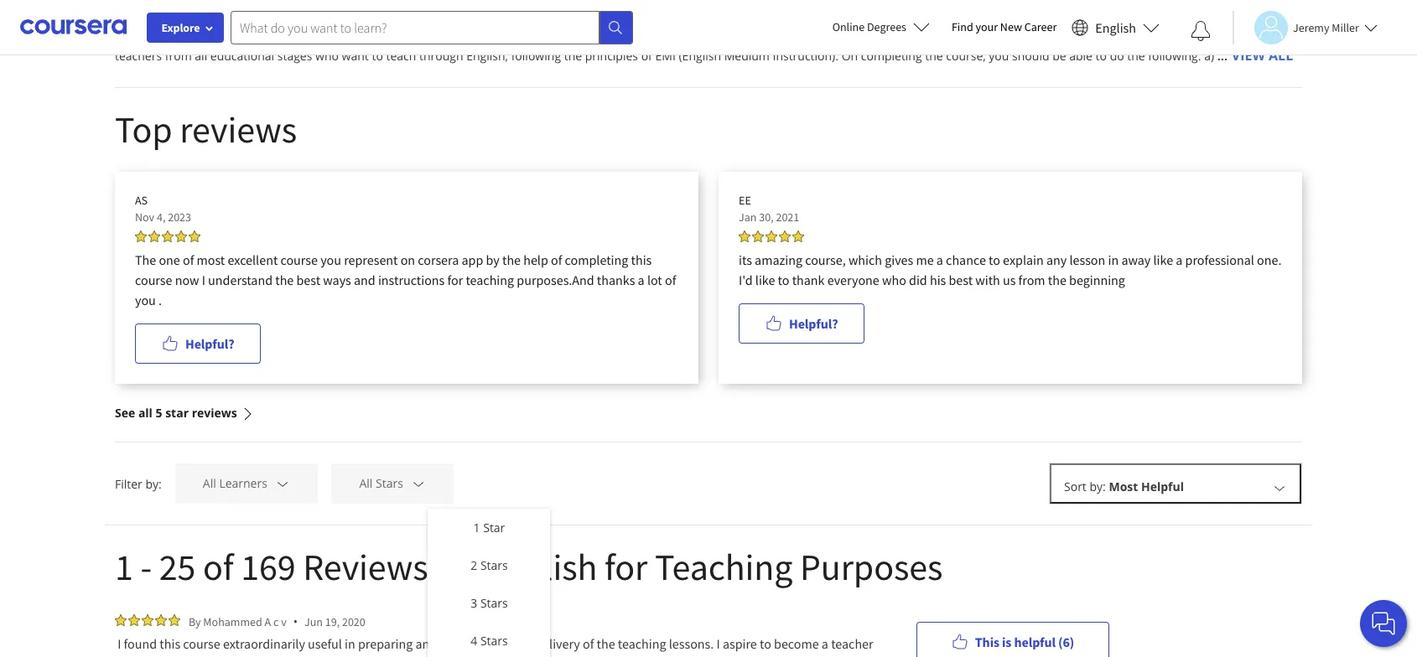 Task type: describe. For each thing, give the bounding box(es) containing it.
i found this course extraordinarily useful in preparing and especially  in the delivery of the teaching lessons. i aspire to become a teacher and this course is useful.
[[115, 636, 879, 658]]

though
[[1059, 27, 1099, 43]]

to down their
[[1242, 27, 1253, 43]]

jeremy
[[1294, 20, 1330, 35]]

online
[[833, 19, 865, 34]]

means
[[237, 27, 274, 43]]

the inside the its amazing course, which gives me a chance to explain any lesson in away like a professional one. i'd like to thank everyone who did his best with us from the beginning
[[1048, 272, 1067, 289]]

universities
[[205, 9, 268, 25]]

1 for 1 star
[[474, 520, 480, 536]]

stars for 2 stars
[[481, 558, 508, 574]]

in down 2020
[[345, 636, 356, 653]]

new
[[1001, 19, 1023, 34]]

3 stars
[[471, 596, 508, 612]]

educational
[[210, 48, 274, 64]]

i'd
[[739, 272, 753, 289]]

of inside the i found this course extraordinarily useful in preparing and especially  in the delivery of the teaching lessons. i aspire to become a teacher and this course is useful.
[[583, 636, 594, 653]]

best inside the one of most excellent course you represent on corsera app by the help of completing this course now i understand the best ways and instructions for teaching purposes.and thanks a lot of you .
[[297, 272, 320, 289]]

2 horizontal spatial i
[[717, 636, 720, 653]]

and right the discipline
[[537, 9, 558, 25]]

(romance
[[764, 27, 818, 43]]

degrees
[[867, 19, 907, 34]]

emi
[[656, 48, 676, 64]]

who up though
[[1049, 9, 1072, 25]]

is inside the i found this course extraordinarily useful in preparing and especially  in the delivery of the teaching lessons. i aspire to become a teacher and this course is useful.
[[203, 656, 212, 658]]

2 stars menu item
[[428, 547, 551, 585]]

30,
[[759, 210, 774, 225]]

thanks
[[597, 272, 635, 289]]

25
[[159, 544, 196, 591]]

with
[[976, 272, 1001, 289]]

1 horizontal spatial helpful? button
[[739, 304, 865, 344]]

jeremy miller
[[1294, 20, 1360, 35]]

this right the found
[[160, 636, 180, 653]]

the right 4 stars in the bottom left of the page
[[514, 636, 533, 653]]

from up teach
[[385, 27, 411, 43]]

english button
[[1066, 0, 1167, 55]]

What do you want to learn? text field
[[231, 10, 600, 44]]

lesson
[[1070, 252, 1106, 268]]

the right delivery
[[597, 636, 615, 653]]

his
[[930, 272, 946, 289]]

stages
[[277, 48, 312, 64]]

for inside the one of most excellent course you represent on corsera app by the help of completing this course now i understand the best ways and instructions for teaching purposes.and thanks a lot of you .
[[447, 272, 463, 289]]

to right wish
[[1103, 9, 1115, 25]]

of right one
[[183, 252, 194, 268]]

all inside all stars dropdown button
[[359, 476, 373, 492]]

discipline
[[483, 9, 534, 25]]

exchange
[[801, 9, 854, 25]]

ways
[[323, 272, 351, 289]]

following
[[511, 48, 561, 64]]

2021
[[776, 210, 800, 225]]

should
[[1013, 48, 1050, 64]]

helpful? for rightmost helpful? button
[[789, 315, 838, 332]]

jeremy miller button
[[1233, 10, 1378, 44]]

by
[[486, 252, 500, 268]]

principles
[[585, 48, 638, 64]]

find
[[952, 19, 974, 34]]

colleagues
[[115, 9, 173, 25]]

star
[[483, 520, 505, 536]]

1 vertical spatial lecturers
[[333, 27, 382, 43]]

english,
[[467, 48, 508, 64]]

purposes.and
[[517, 272, 594, 289]]

jan
[[739, 210, 757, 225]]

1 star
[[474, 520, 505, 536]]

through
[[419, 48, 463, 64]]

a inside by mohammed a c v • jun 19, 2020
[[265, 614, 271, 630]]

view
[[1232, 46, 1266, 65]]

help
[[524, 252, 548, 268]]

useful
[[308, 636, 342, 653]]

of up purposes.and
[[551, 252, 562, 268]]

in left fact
[[1102, 27, 1112, 43]]

v
[[281, 614, 287, 630]]

a)
[[1205, 48, 1215, 64]]

l1
[[602, 27, 615, 43]]

jun
[[304, 614, 323, 630]]

explore button
[[147, 13, 224, 43]]

wish
[[1076, 9, 1100, 25]]

top
[[115, 107, 173, 153]]

of right 25
[[203, 544, 234, 591]]

corsera
[[418, 252, 459, 268]]

the down excellent
[[275, 272, 294, 289]]

preparing
[[358, 636, 413, 653]]

all stars
[[359, 476, 403, 492]]

filter by:
[[115, 476, 162, 492]]

menu containing 1 star
[[428, 509, 551, 658]]

see
[[115, 405, 135, 421]]

course, inside the colleagues from universities all over the world who share the same discipline and discourse community, to ask questions and exchange ideas. this mooc targets lecturers who wish to begin using english in their teaching. a priori, this means university lecturers from countries where english is not the l1 or a widely-used language (romance language-speaking countries, for example), though in fact the course is open to teachers from all educational stages who want to teach through english, following the principles of emi (english medium instruction).  on completing the course, you should be able to do the following.  a) ... view all
[[946, 48, 986, 64]]

to left ask
[[685, 9, 696, 25]]

now
[[175, 272, 199, 289]]

in inside the its amazing course, which gives me a chance to explain any lesson in away like a professional one. i'd like to thank everyone who did his best with us from the beginning
[[1109, 252, 1119, 268]]

1 vertical spatial you
[[321, 252, 341, 268]]

this inside button
[[975, 634, 1000, 651]]

this is helpful (6) button
[[917, 622, 1110, 658]]

following.
[[1149, 48, 1202, 64]]

mohammed
[[203, 614, 262, 630]]

represent
[[344, 252, 398, 268]]

the down not
[[564, 48, 582, 64]]

a inside the i found this course extraordinarily useful in preparing and especially  in the delivery of the teaching lessons. i aspire to become a teacher and this course is useful.
[[822, 636, 829, 653]]

app
[[462, 252, 483, 268]]

find your new career link
[[944, 17, 1066, 38]]

2 stars
[[471, 558, 508, 574]]

to left do
[[1096, 48, 1107, 64]]

c
[[273, 614, 279, 630]]

from up priori,
[[176, 9, 202, 25]]

its amazing course, which gives me a chance to explain any lesson in away like a professional one. i'd like to thank everyone who did his best with us from the beginning
[[739, 252, 1282, 289]]

who left want
[[315, 48, 339, 64]]

a inside the one of most excellent course you represent on corsera app by the help of completing this course now i understand the best ways and instructions for teaching purposes.and thanks a lot of you .
[[638, 272, 645, 289]]

chat with us image
[[1371, 611, 1398, 638]]

5
[[156, 405, 162, 421]]

all inside see all 5 star reviews button
[[138, 405, 153, 421]]

want
[[342, 48, 369, 64]]

to right want
[[372, 48, 383, 64]]

is left open
[[1199, 27, 1208, 43]]

english up following at the top
[[506, 27, 545, 43]]

this inside the colleagues from universities all over the world who share the same discipline and discourse community, to ask questions and exchange ideas. this mooc targets lecturers who wish to begin using english in their teaching. a priori, this means university lecturers from countries where english is not the l1 or a widely-used language (romance language-speaking countries, for example), though in fact the course is open to teachers from all educational stages who want to teach through english, following the principles of emi (english medium instruction).  on completing the course, you should be able to do the following.  a) ... view all
[[892, 9, 914, 25]]

of right lot
[[665, 272, 676, 289]]

i inside the one of most excellent course you represent on corsera app by the help of completing this course now i understand the best ways and instructions for teaching purposes.and thanks a lot of you .
[[202, 272, 205, 289]]

the down countries,
[[925, 48, 943, 64]]

teaching
[[655, 544, 793, 591]]

extraordinarily
[[223, 636, 305, 653]]

to down amazing
[[778, 272, 790, 289]]

university
[[277, 27, 330, 43]]

did
[[909, 272, 928, 289]]

lot
[[647, 272, 663, 289]]

course inside the colleagues from universities all over the world who share the same discipline and discourse community, to ask questions and exchange ideas. this mooc targets lecturers who wish to begin using english in their teaching. a priori, this means university lecturers from countries where english is not the l1 or a widely-used language (romance language-speaking countries, for example), though in fact the course is open to teachers from all educational stages who want to teach through english, following the principles of emi (english medium instruction).  on completing the course, you should be able to do the following.  a) ... view all
[[1159, 27, 1196, 43]]

one.
[[1257, 252, 1282, 268]]

explore
[[161, 20, 200, 35]]

(english
[[679, 48, 721, 64]]

beginning
[[1070, 272, 1126, 289]]

to inside the i found this course extraordinarily useful in preparing and especially  in the delivery of the teaching lessons. i aspire to become a teacher and this course is useful.
[[760, 636, 772, 653]]

169
[[241, 544, 296, 591]]

and right preparing
[[416, 636, 437, 653]]

countries
[[414, 27, 466, 43]]

using
[[1151, 9, 1181, 25]]

the right do
[[1128, 48, 1146, 64]]

of inside the colleagues from universities all over the world who share the same discipline and discourse community, to ask questions and exchange ideas. this mooc targets lecturers who wish to begin using english in their teaching. a priori, this means university lecturers from countries where english is not the l1 or a widely-used language (romance language-speaking countries, for example), though in fact the course is open to teachers from all educational stages who want to teach through english, following the principles of emi (english medium instruction).  on completing the course, you should be able to do the following.  a) ... view all
[[641, 48, 653, 64]]

in up open
[[1226, 9, 1236, 25]]



Task type: vqa. For each thing, say whether or not it's contained in the screenshot.
the leftmost program
no



Task type: locate. For each thing, give the bounding box(es) containing it.
stars for 4 stars
[[481, 633, 508, 649]]

completing inside the colleagues from universities all over the world who share the same discipline and discourse community, to ask questions and exchange ideas. this mooc targets lecturers who wish to begin using english in their teaching. a priori, this means university lecturers from countries where english is not the l1 or a widely-used language (romance language-speaking countries, for example), though in fact the course is open to teachers from all educational stages who want to teach through english, following the principles of emi (english medium instruction).  on completing the course, you should be able to do the following.  a) ... view all
[[861, 48, 922, 64]]

be
[[1053, 48, 1067, 64]]

this down universities
[[214, 27, 234, 43]]

1 left star
[[474, 520, 480, 536]]

0 horizontal spatial like
[[756, 272, 775, 289]]

open
[[1211, 27, 1239, 43]]

all down priori,
[[195, 48, 207, 64]]

not
[[560, 27, 578, 43]]

coursera image
[[20, 14, 127, 40]]

english
[[1184, 9, 1223, 25], [1096, 19, 1137, 36], [506, 27, 545, 43], [486, 544, 598, 591]]

discourse
[[561, 9, 614, 25]]

english up do
[[1096, 19, 1137, 36]]

reviews inside button
[[192, 405, 237, 421]]

course, inside the its amazing course, which gives me a chance to explain any lesson in away like a professional one. i'd like to thank everyone who did his best with us from the beginning
[[805, 252, 846, 268]]

english up open
[[1184, 9, 1223, 25]]

and down the found
[[115, 656, 136, 658]]

course, up thank
[[805, 252, 846, 268]]

helpful?
[[789, 315, 838, 332], [185, 336, 234, 352]]

1 horizontal spatial completing
[[861, 48, 922, 64]]

top reviews
[[115, 107, 297, 153]]

miller
[[1332, 20, 1360, 35]]

this left helpful
[[975, 634, 1000, 651]]

teaching left lessons.
[[618, 636, 667, 653]]

used
[[681, 27, 708, 43]]

helpful? down thank
[[789, 315, 838, 332]]

4 stars menu item
[[428, 622, 551, 658]]

english down star
[[486, 544, 598, 591]]

the down any
[[1048, 272, 1067, 289]]

mooc
[[917, 9, 953, 25]]

this is helpful (6)
[[975, 634, 1075, 651]]

online degrees button
[[819, 8, 944, 45]]

you down find your new career link
[[989, 48, 1009, 64]]

all left chevron down icon
[[359, 476, 373, 492]]

to
[[685, 9, 696, 25], [1103, 9, 1115, 25], [1242, 27, 1253, 43], [372, 48, 383, 64], [1096, 48, 1107, 64], [989, 252, 1001, 268], [778, 272, 790, 289], [760, 636, 772, 653]]

helpful? down the now
[[185, 336, 234, 352]]

star
[[165, 405, 189, 421]]

the right by on the top left of page
[[502, 252, 521, 268]]

as
[[135, 193, 148, 208]]

best down chance at right
[[949, 272, 973, 289]]

all right view
[[1269, 46, 1294, 65]]

a left the professional
[[1176, 252, 1183, 268]]

1 horizontal spatial a
[[265, 614, 271, 630]]

0 vertical spatial this
[[892, 9, 914, 25]]

1 best from the left
[[297, 272, 320, 289]]

1 horizontal spatial course,
[[946, 48, 986, 64]]

1 vertical spatial this
[[975, 634, 1000, 651]]

this up lot
[[631, 252, 652, 268]]

a inside the colleagues from universities all over the world who share the same discipline and discourse community, to ask questions and exchange ideas. this mooc targets lecturers who wish to begin using english in their teaching. a priori, this means university lecturers from countries where english is not the l1 or a widely-used language (romance language-speaking countries, for example), though in fact the course is open to teachers from all educational stages who want to teach through english, following the principles of emi (english medium instruction).  on completing the course, you should be able to do the following.  a) ... view all
[[168, 27, 175, 43]]

1 vertical spatial like
[[756, 272, 775, 289]]

course, down countries,
[[946, 48, 986, 64]]

all
[[1269, 46, 1294, 65], [359, 476, 373, 492]]

menu
[[428, 509, 551, 658]]

of left emi
[[641, 48, 653, 64]]

is left not
[[548, 27, 557, 43]]

2020
[[342, 614, 366, 630]]

all inside the colleagues from universities all over the world who share the same discipline and discourse community, to ask questions and exchange ideas. this mooc targets lecturers who wish to begin using english in their teaching. a priori, this means university lecturers from countries where english is not the l1 or a widely-used language (romance language-speaking countries, for example), though in fact the course is open to teachers from all educational stages who want to teach through english, following the principles of emi (english medium instruction).  on completing the course, you should be able to do the following.  a) ... view all
[[1269, 46, 1294, 65]]

0 vertical spatial completing
[[861, 48, 922, 64]]

0 vertical spatial 1
[[474, 520, 480, 536]]

explain
[[1003, 252, 1044, 268]]

a right or
[[633, 27, 639, 43]]

helpful
[[1015, 634, 1056, 651]]

any
[[1047, 252, 1067, 268]]

0 vertical spatial reviews
[[180, 107, 297, 153]]

excellent
[[228, 252, 278, 268]]

0 horizontal spatial all
[[138, 405, 153, 421]]

filled star image
[[739, 231, 751, 242], [752, 231, 764, 242], [766, 231, 778, 242], [779, 231, 791, 242], [115, 615, 127, 627], [128, 615, 140, 627], [142, 615, 154, 627], [169, 615, 180, 627]]

best inside the its amazing course, which gives me a chance to explain any lesson in away like a professional one. i'd like to thank everyone who did his best with us from the beginning
[[949, 272, 973, 289]]

stars for all stars
[[376, 476, 403, 492]]

for inside the colleagues from universities all over the world who share the same discipline and discourse community, to ask questions and exchange ideas. this mooc targets lecturers who wish to begin using english in their teaching. a priori, this means university lecturers from countries where english is not the l1 or a widely-used language (romance language-speaking countries, for example), though in fact the course is open to teachers from all educational stages who want to teach through english, following the principles of emi (english medium instruction).  on completing the course, you should be able to do the following.  a) ... view all
[[984, 27, 1000, 43]]

find your new career
[[952, 19, 1057, 34]]

purposes
[[800, 544, 943, 591]]

2 best from the left
[[949, 272, 973, 289]]

0 vertical spatial teaching
[[466, 272, 514, 289]]

1 horizontal spatial lecturers
[[998, 9, 1046, 25]]

i right the now
[[202, 272, 205, 289]]

a left lot
[[638, 272, 645, 289]]

like right 'i'd'
[[756, 272, 775, 289]]

stars for 3 stars
[[481, 596, 508, 612]]

1 horizontal spatial chevron down image
[[1273, 481, 1288, 496]]

the
[[135, 252, 156, 268]]

who down gives
[[882, 272, 907, 289]]

example),
[[1003, 27, 1056, 43]]

same
[[450, 9, 480, 25]]

this up speaking
[[892, 9, 914, 25]]

is left useful. at the bottom of page
[[203, 656, 212, 658]]

filled star image
[[135, 231, 147, 242], [148, 231, 160, 242], [162, 231, 174, 242], [175, 231, 187, 242], [189, 231, 200, 242], [793, 231, 804, 242], [155, 615, 167, 627]]

0 horizontal spatial course,
[[805, 252, 846, 268]]

like
[[1154, 252, 1174, 268], [756, 272, 775, 289]]

completing
[[861, 48, 922, 64], [565, 252, 629, 268]]

1 vertical spatial teaching
[[618, 636, 667, 653]]

to right aspire
[[760, 636, 772, 653]]

as nov 4, 2023
[[135, 193, 191, 225]]

this down the found
[[139, 656, 160, 658]]

ideas.
[[857, 9, 889, 25]]

become
[[774, 636, 819, 653]]

share
[[396, 9, 426, 25]]

0 horizontal spatial helpful? button
[[135, 324, 261, 364]]

0 horizontal spatial teaching
[[466, 272, 514, 289]]

questions
[[721, 9, 774, 25]]

a right me
[[937, 252, 944, 268]]

on
[[401, 252, 415, 268]]

.
[[159, 292, 162, 309]]

and up (romance
[[777, 9, 798, 25]]

ee jan 30, 2021
[[739, 193, 800, 225]]

i
[[202, 272, 205, 289], [118, 636, 121, 653], [717, 636, 720, 653]]

2 horizontal spatial you
[[989, 48, 1009, 64]]

a left c
[[265, 614, 271, 630]]

in left away
[[1109, 252, 1119, 268]]

0 horizontal spatial all
[[359, 476, 373, 492]]

stars right '3'
[[481, 596, 508, 612]]

all left 5
[[138, 405, 153, 421]]

0 vertical spatial all
[[1269, 46, 1294, 65]]

1 horizontal spatial best
[[949, 272, 973, 289]]

0 horizontal spatial 1
[[115, 544, 133, 591]]

stars right the 2
[[481, 558, 508, 574]]

chevron down image
[[276, 477, 291, 492], [1273, 481, 1288, 496]]

teaching inside the one of most excellent course you represent on corsera app by the help of completing this course now i understand the best ways and instructions for teaching purposes.and thanks a lot of you .
[[466, 272, 514, 289]]

1 vertical spatial completing
[[565, 252, 629, 268]]

0 horizontal spatial i
[[118, 636, 121, 653]]

is left helpful
[[1002, 634, 1012, 651]]

from down priori,
[[165, 48, 192, 64]]

1 vertical spatial 1
[[115, 544, 133, 591]]

1 left -
[[115, 544, 133, 591]]

show notifications image
[[1191, 21, 1211, 41]]

1 for 1 - 25 of 169 reviews for english for teaching purposes
[[115, 544, 133, 591]]

0 vertical spatial helpful?
[[789, 315, 838, 332]]

targets
[[956, 9, 995, 25]]

0 horizontal spatial you
[[135, 292, 156, 309]]

1 star menu item
[[428, 509, 551, 547]]

you left "."
[[135, 292, 156, 309]]

1 horizontal spatial you
[[321, 252, 341, 268]]

teaching
[[466, 272, 514, 289], [618, 636, 667, 653]]

english inside button
[[1096, 19, 1137, 36]]

helpful? button down "."
[[135, 324, 261, 364]]

stars left chevron down icon
[[376, 476, 403, 492]]

especially
[[440, 636, 496, 653]]

who left share on the top of page
[[369, 9, 393, 25]]

2023
[[168, 210, 191, 225]]

i left aspire
[[717, 636, 720, 653]]

0 horizontal spatial helpful?
[[185, 336, 234, 352]]

1 horizontal spatial like
[[1154, 252, 1174, 268]]

all left over
[[271, 9, 283, 25]]

1 horizontal spatial this
[[975, 634, 1000, 651]]

career
[[1025, 19, 1057, 34]]

2 vertical spatial you
[[135, 292, 156, 309]]

instruction).
[[773, 48, 839, 64]]

19,
[[325, 614, 340, 630]]

like right away
[[1154, 252, 1174, 268]]

you up ways
[[321, 252, 341, 268]]

this inside the one of most excellent course you represent on corsera app by the help of completing this course now i understand the best ways and instructions for teaching purposes.and thanks a lot of you .
[[631, 252, 652, 268]]

your
[[976, 19, 998, 34]]

...
[[1218, 48, 1228, 64]]

1 vertical spatial reviews
[[192, 405, 237, 421]]

0 horizontal spatial completing
[[565, 252, 629, 268]]

completing up thanks
[[565, 252, 629, 268]]

by:
[[146, 476, 162, 492]]

you
[[989, 48, 1009, 64], [321, 252, 341, 268], [135, 292, 156, 309]]

1 horizontal spatial i
[[202, 272, 205, 289]]

3 stars menu item
[[428, 585, 551, 622]]

1 vertical spatial all
[[359, 476, 373, 492]]

who inside the its amazing course, which gives me a chance to explain any lesson in away like a professional one. i'd like to thank everyone who did his best with us from the beginning
[[882, 272, 907, 289]]

0 vertical spatial lecturers
[[998, 9, 1046, 25]]

1 vertical spatial helpful?
[[185, 336, 234, 352]]

0 vertical spatial you
[[989, 48, 1009, 64]]

the right fact
[[1138, 27, 1156, 43]]

chevron down image
[[411, 477, 427, 492]]

best left ways
[[297, 272, 320, 289]]

reviews down educational at the left of page
[[180, 107, 297, 153]]

begin
[[1118, 9, 1148, 25]]

1 vertical spatial course,
[[805, 252, 846, 268]]

3
[[471, 596, 478, 612]]

0 vertical spatial course,
[[946, 48, 986, 64]]

of right delivery
[[583, 636, 594, 653]]

the down the "discourse"
[[581, 27, 599, 43]]

i left the found
[[118, 636, 121, 653]]

lecturers
[[998, 9, 1046, 25], [333, 27, 382, 43]]

online degrees
[[833, 19, 907, 34]]

1 vertical spatial all
[[195, 48, 207, 64]]

reviews
[[180, 107, 297, 153], [192, 405, 237, 421]]

teaching down by on the top left of page
[[466, 272, 514, 289]]

0 vertical spatial a
[[168, 27, 175, 43]]

understand
[[208, 272, 273, 289]]

0 horizontal spatial this
[[892, 9, 914, 25]]

from down explain at right top
[[1019, 272, 1046, 289]]

(6)
[[1059, 634, 1075, 651]]

language-
[[821, 27, 875, 43]]

and down represent
[[354, 272, 376, 289]]

lecturers down world
[[333, 27, 382, 43]]

everyone
[[828, 272, 880, 289]]

teach
[[386, 48, 416, 64]]

reviews right star
[[192, 405, 237, 421]]

completing inside the one of most excellent course you represent on corsera app by the help of completing this course now i understand the best ways and instructions for teaching purposes.and thanks a lot of you .
[[565, 252, 629, 268]]

0 horizontal spatial lecturers
[[333, 27, 382, 43]]

to up with
[[989, 252, 1001, 268]]

on
[[842, 48, 858, 64]]

one
[[159, 252, 180, 268]]

2 vertical spatial all
[[138, 405, 153, 421]]

1 vertical spatial a
[[265, 614, 271, 630]]

None search field
[[231, 10, 633, 44]]

stars inside dropdown button
[[376, 476, 403, 492]]

the
[[314, 9, 332, 25], [429, 9, 447, 25], [581, 27, 599, 43], [1138, 27, 1156, 43], [564, 48, 582, 64], [925, 48, 943, 64], [1128, 48, 1146, 64], [502, 252, 521, 268], [275, 272, 294, 289], [1048, 272, 1067, 289], [514, 636, 533, 653], [597, 636, 615, 653]]

0 horizontal spatial chevron down image
[[276, 477, 291, 492]]

ask
[[699, 9, 718, 25]]

helpful? button down thank
[[739, 304, 865, 344]]

a inside the colleagues from universities all over the world who share the same discipline and discourse community, to ask questions and exchange ideas. this mooc targets lecturers who wish to begin using english in their teaching. a priori, this means university lecturers from countries where english is not the l1 or a widely-used language (romance language-speaking countries, for example), though in fact the course is open to teachers from all educational stages who want to teach through english, following the principles of emi (english medium instruction).  on completing the course, you should be able to do the following.  a) ... view all
[[633, 27, 639, 43]]

you inside the colleagues from universities all over the world who share the same discipline and discourse community, to ask questions and exchange ideas. this mooc targets lecturers who wish to begin using english in their teaching. a priori, this means university lecturers from countries where english is not the l1 or a widely-used language (romance language-speaking countries, for example), though in fact the course is open to teachers from all educational stages who want to teach through english, following the principles of emi (english medium instruction).  on completing the course, you should be able to do the following.  a) ... view all
[[989, 48, 1009, 64]]

a left priori,
[[168, 27, 175, 43]]

stars inside 'menu item'
[[481, 633, 508, 649]]

0 horizontal spatial a
[[168, 27, 175, 43]]

in right 4
[[501, 636, 512, 653]]

all stars button
[[332, 464, 454, 504]]

4
[[471, 633, 478, 649]]

0 vertical spatial like
[[1154, 252, 1174, 268]]

2 horizontal spatial all
[[271, 9, 283, 25]]

1 horizontal spatial all
[[1269, 46, 1294, 65]]

a left teacher
[[822, 636, 829, 653]]

1 horizontal spatial 1
[[474, 520, 480, 536]]

and
[[537, 9, 558, 25], [777, 9, 798, 25], [354, 272, 376, 289], [416, 636, 437, 653], [115, 656, 136, 658]]

all
[[271, 9, 283, 25], [195, 48, 207, 64], [138, 405, 153, 421]]

and inside the one of most excellent course you represent on corsera app by the help of completing this course now i understand the best ways and instructions for teaching purposes.and thanks a lot of you .
[[354, 272, 376, 289]]

for
[[984, 27, 1000, 43], [447, 272, 463, 289], [436, 544, 479, 591], [605, 544, 648, 591]]

0 vertical spatial all
[[271, 9, 283, 25]]

the one of most excellent course you represent on corsera app by the help of completing this course now i understand the best ways and instructions for teaching purposes.and thanks a lot of you .
[[135, 252, 676, 309]]

stars right 4
[[481, 633, 508, 649]]

teaching inside the i found this course extraordinarily useful in preparing and especially  in the delivery of the teaching lessons. i aspire to become a teacher and this course is useful.
[[618, 636, 667, 653]]

from inside the its amazing course, which gives me a chance to explain any lesson in away like a professional one. i'd like to thank everyone who did his best with us from the beginning
[[1019, 272, 1046, 289]]

completing down speaking
[[861, 48, 922, 64]]

is inside button
[[1002, 634, 1012, 651]]

1 horizontal spatial all
[[195, 48, 207, 64]]

us
[[1003, 272, 1016, 289]]

0 horizontal spatial best
[[297, 272, 320, 289]]

helpful? for left helpful? button
[[185, 336, 234, 352]]

1 horizontal spatial teaching
[[618, 636, 667, 653]]

1 horizontal spatial helpful?
[[789, 315, 838, 332]]

this inside the colleagues from universities all over the world who share the same discipline and discourse community, to ask questions and exchange ideas. this mooc targets lecturers who wish to begin using english in their teaching. a priori, this means university lecturers from countries where english is not the l1 or a widely-used language (romance language-speaking countries, for example), though in fact the course is open to teachers from all educational stages who want to teach through english, following the principles of emi (english medium instruction).  on completing the course, you should be able to do the following.  a) ... view all
[[214, 27, 234, 43]]

the up 'countries'
[[429, 9, 447, 25]]

lecturers up example),
[[998, 9, 1046, 25]]

countries,
[[927, 27, 981, 43]]

away
[[1122, 252, 1151, 268]]

1 inside menu item
[[474, 520, 480, 536]]

the right over
[[314, 9, 332, 25]]

-
[[140, 544, 152, 591]]

language
[[711, 27, 761, 43]]



